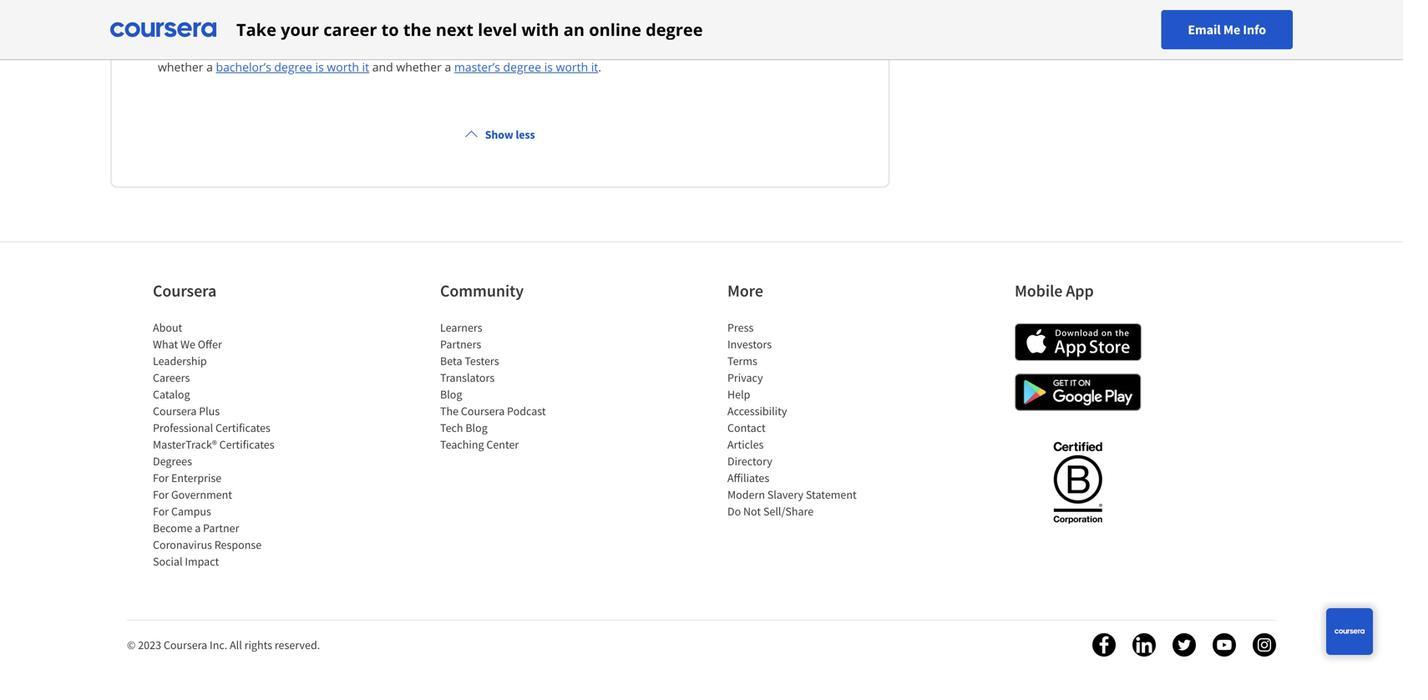 Task type: describe. For each thing, give the bounding box(es) containing it.
up
[[477, 0, 492, 15]]

whether down set at top
[[396, 59, 442, 75]]

email
[[1189, 21, 1222, 38]]

how
[[638, 19, 662, 35]]

investors link
[[728, 337, 772, 352]]

affiliates link
[[728, 470, 770, 486]]

0 horizontal spatial of
[[191, 39, 202, 55]]

directory link
[[728, 454, 773, 469]]

like
[[529, 19, 548, 35]]

articles
[[728, 437, 764, 452]]

professional certificates link
[[153, 420, 271, 435]]

catalog
[[153, 387, 190, 402]]

tech
[[440, 420, 463, 435]]

show less
[[485, 127, 535, 142]]

accessibility
[[728, 404, 788, 419]]

coronavirus
[[153, 537, 212, 552]]

careers link
[[153, 370, 190, 385]]

logo of certified b corporation image
[[1044, 432, 1113, 532]]

a left bachelor's
[[206, 59, 213, 75]]

as
[[373, 39, 385, 55]]

program
[[222, 19, 269, 35]]

degrees link
[[153, 454, 192, 469]]

career
[[324, 18, 377, 41]]

0 vertical spatial of
[[454, 19, 465, 35]]

degree up 'career'
[[311, 0, 349, 15]]

mobile
[[1015, 280, 1063, 301]]

mobile app
[[1015, 280, 1094, 301]]

bachelor's
[[216, 59, 271, 75]]

1 about from the left
[[431, 39, 463, 55]]

coursera instagram image
[[1253, 633, 1277, 657]]

for campus link
[[153, 504, 211, 519]]

what
[[153, 337, 178, 352]]

help
[[728, 387, 751, 402]]

whether down some
[[158, 59, 203, 75]]

0 horizontal spatial your
[[281, 18, 319, 41]]

social impact link
[[153, 554, 219, 569]]

more
[[777, 39, 806, 55]]

list for more
[[728, 319, 870, 520]]

goals,
[[655, 0, 686, 15]]

rights
[[245, 638, 272, 653]]

degree down the goals,
[[646, 18, 703, 41]]

partners link
[[440, 337, 482, 352]]

1 horizontal spatial with
[[522, 18, 560, 41]]

contact
[[728, 420, 766, 435]]

online inside deciding whether an online degree is worth it is ultimately up to you. consider your overall goals, whether the subject matter in a degree program aligns with your needs, the types of skills you'd like to develop, and how you learn best. these are just some of the factors worth reflecting on as you set about reviewing different degree programs on coursera. learn more about whether a
[[274, 0, 307, 15]]

the down ultimately
[[404, 18, 432, 41]]

professional
[[153, 420, 213, 435]]

modern slavery statement link
[[728, 487, 857, 502]]

different
[[521, 39, 569, 55]]

0 horizontal spatial it
[[362, 59, 369, 75]]

do
[[728, 504, 741, 519]]

about what we offer leadership careers catalog coursera plus professional certificates mastertrack® certificates degrees for enterprise for government for campus become a partner coronavirus response social impact
[[153, 320, 275, 569]]

you.
[[509, 0, 532, 15]]

just
[[805, 19, 825, 35]]

1 for from the top
[[153, 470, 169, 486]]

coursera twitter image
[[1173, 633, 1197, 657]]

investors
[[728, 337, 772, 352]]

bachelor's degree is worth it and whether a master's degree is worth it .
[[216, 59, 602, 75]]

help link
[[728, 387, 751, 402]]

learners
[[440, 320, 483, 335]]

take
[[236, 18, 277, 41]]

aligns
[[272, 19, 304, 35]]

leadership link
[[153, 353, 207, 369]]

coursera up about link
[[153, 280, 217, 301]]

bachelor's degree is worth it link
[[216, 59, 369, 75]]

contact link
[[728, 420, 766, 435]]

2 horizontal spatial your
[[587, 0, 612, 15]]

social
[[153, 554, 183, 569]]

articles link
[[728, 437, 764, 452]]

coursera image
[[110, 16, 216, 43]]

2023
[[138, 638, 161, 653]]

show less button
[[459, 119, 542, 150]]

more
[[728, 280, 764, 301]]

beta testers link
[[440, 353, 499, 369]]

modern
[[728, 487, 765, 502]]

reserved.
[[275, 638, 320, 653]]

degree down the "deciding"
[[181, 19, 219, 35]]

slavery
[[768, 487, 804, 502]]

tech blog link
[[440, 420, 488, 435]]

catalog link
[[153, 387, 190, 402]]

beta
[[440, 353, 463, 369]]

coursera.
[[686, 39, 739, 55]]

and inside deciding whether an online degree is worth it is ultimately up to you. consider your overall goals, whether the subject matter in a degree program aligns with your needs, the types of skills you'd like to develop, and how you learn best. these are just some of the factors worth reflecting on as you set about reviewing different degree programs on coursera. learn more about whether a
[[614, 19, 635, 35]]

1 horizontal spatial your
[[333, 19, 358, 35]]

all
[[230, 638, 242, 653]]

degree down reflecting
[[274, 59, 312, 75]]

degrees
[[153, 454, 192, 469]]

me
[[1224, 21, 1241, 38]]

2 about from the left
[[809, 39, 841, 55]]

1 vertical spatial and
[[373, 59, 393, 75]]

learners partners beta testers translators blog the coursera podcast tech blog teaching center
[[440, 320, 546, 452]]

coursera youtube image
[[1213, 633, 1237, 657]]

0 vertical spatial certificates
[[216, 420, 271, 435]]

deciding whether an online degree is worth it is ultimately up to you. consider your overall goals, whether the subject matter in a degree program aligns with your needs, the types of skills you'd like to develop, and how you learn best. these are just some of the factors worth reflecting on as you set about reviewing different degree programs on coursera. learn more about whether a
[[158, 0, 841, 75]]

in
[[158, 19, 168, 35]]

sell/share
[[764, 504, 814, 519]]

info
[[1244, 21, 1267, 38]]



Task type: locate. For each thing, give the bounding box(es) containing it.
0 horizontal spatial and
[[373, 59, 393, 75]]

app
[[1066, 280, 1094, 301]]

partner
[[203, 521, 239, 536]]

on left coursera.
[[669, 39, 683, 55]]

get it on google play image
[[1015, 374, 1142, 411]]

2 list from the left
[[440, 319, 582, 453]]

a left master's
[[445, 59, 451, 75]]

worth down reflecting
[[327, 59, 359, 75]]

with inside deciding whether an online degree is worth it is ultimately up to you. consider your overall goals, whether the subject matter in a degree program aligns with your needs, the types of skills you'd like to develop, and how you learn best. these are just some of the factors worth reflecting on as you set about reviewing different degree programs on coursera. learn more about whether a
[[307, 19, 330, 35]]

worth down the aligns
[[267, 39, 299, 55]]

you down the goals,
[[665, 19, 685, 35]]

master's
[[454, 59, 500, 75]]

learners link
[[440, 320, 483, 335]]

of left skills
[[454, 19, 465, 35]]

consider
[[535, 0, 584, 15]]

an down consider
[[564, 18, 585, 41]]

for up become
[[153, 504, 169, 519]]

you right 'as'
[[388, 39, 409, 55]]

download on the app store image
[[1015, 323, 1142, 361]]

leadership
[[153, 353, 207, 369]]

0 vertical spatial for
[[153, 470, 169, 486]]

reflecting
[[302, 39, 353, 55]]

the up "best."
[[738, 0, 756, 15]]

and down 'as'
[[373, 59, 393, 75]]

1 horizontal spatial about
[[809, 39, 841, 55]]

1 horizontal spatial an
[[564, 18, 585, 41]]

0 horizontal spatial on
[[356, 39, 370, 55]]

you'd
[[497, 19, 526, 35]]

show
[[485, 127, 514, 142]]

to left set at top
[[382, 18, 399, 41]]

it inside deciding whether an online degree is worth it is ultimately up to you. consider your overall goals, whether the subject matter in a degree program aligns with your needs, the types of skills you'd like to develop, and how you learn best. these are just some of the factors worth reflecting on as you set about reviewing different degree programs on coursera. learn more about whether a
[[398, 0, 406, 15]]

blog link
[[440, 387, 462, 402]]

email me info
[[1189, 21, 1267, 38]]

an inside deciding whether an online degree is worth it is ultimately up to you. consider your overall goals, whether the subject matter in a degree program aligns with your needs, the types of skills you'd like to develop, and how you learn best. these are just some of the factors worth reflecting on as you set about reviewing different degree programs on coursera. learn more about whether a
[[257, 0, 271, 15]]

a
[[171, 19, 178, 35], [206, 59, 213, 75], [445, 59, 451, 75], [195, 521, 201, 536]]

whether up "program"
[[208, 0, 254, 15]]

government
[[171, 487, 232, 502]]

less
[[516, 127, 535, 142]]

terms
[[728, 353, 758, 369]]

0 horizontal spatial list
[[153, 319, 295, 570]]

mastertrack® certificates link
[[153, 437, 275, 452]]

translators link
[[440, 370, 495, 385]]

2 horizontal spatial to
[[551, 19, 562, 35]]

blog
[[440, 387, 462, 402], [466, 420, 488, 435]]

for enterprise link
[[153, 470, 222, 486]]

teaching
[[440, 437, 484, 452]]

accessibility link
[[728, 404, 788, 419]]

blog up the
[[440, 387, 462, 402]]

for up for campus link
[[153, 487, 169, 502]]

2 horizontal spatial it
[[591, 59, 599, 75]]

online down overall
[[589, 18, 642, 41]]

terms link
[[728, 353, 758, 369]]

certificates up "mastertrack® certificates" link
[[216, 420, 271, 435]]

1 list from the left
[[153, 319, 295, 570]]

response
[[215, 537, 262, 552]]

plus
[[199, 404, 220, 419]]

1 vertical spatial for
[[153, 487, 169, 502]]

a down campus
[[195, 521, 201, 536]]

what we offer link
[[153, 337, 222, 352]]

0 horizontal spatial online
[[274, 0, 307, 15]]

translators
[[440, 370, 495, 385]]

0 horizontal spatial with
[[307, 19, 330, 35]]

3 list from the left
[[728, 319, 870, 520]]

coronavirus response link
[[153, 537, 262, 552]]

1 horizontal spatial and
[[614, 19, 635, 35]]

1 horizontal spatial it
[[398, 0, 406, 15]]

master's degree is worth it link
[[454, 59, 599, 75]]

mastertrack®
[[153, 437, 217, 452]]

the coursera podcast link
[[440, 404, 546, 419]]

0 vertical spatial blog
[[440, 387, 462, 402]]

0 horizontal spatial you
[[388, 39, 409, 55]]

it down 'career'
[[362, 59, 369, 75]]

the up set at top
[[400, 19, 418, 35]]

© 2023 coursera inc. all rights reserved.
[[127, 638, 320, 653]]

1 horizontal spatial you
[[665, 19, 685, 35]]

impact
[[185, 554, 219, 569]]

for down the degrees link
[[153, 470, 169, 486]]

become a partner link
[[153, 521, 239, 536]]

blog up teaching center link
[[466, 420, 488, 435]]

1 horizontal spatial list
[[440, 319, 582, 453]]

for government link
[[153, 487, 232, 502]]

your up reflecting
[[333, 19, 358, 35]]

with down consider
[[522, 18, 560, 41]]

whether up 'learn'
[[689, 0, 735, 15]]

deciding
[[158, 0, 205, 15]]

1 on from the left
[[356, 39, 370, 55]]

for
[[153, 470, 169, 486], [153, 487, 169, 502], [153, 504, 169, 519]]

coursera down catalog link
[[153, 404, 197, 419]]

about down "types"
[[431, 39, 463, 55]]

1 vertical spatial you
[[388, 39, 409, 55]]

a right in
[[171, 19, 178, 35]]

2 on from the left
[[669, 39, 683, 55]]

.
[[599, 59, 602, 75]]

0 horizontal spatial about
[[431, 39, 463, 55]]

list for coursera
[[153, 319, 295, 570]]

list containing learners
[[440, 319, 582, 453]]

take your career to the next level with an online degree
[[236, 18, 703, 41]]

about down just on the top right of the page
[[809, 39, 841, 55]]

list containing about
[[153, 319, 295, 570]]

press link
[[728, 320, 754, 335]]

best.
[[719, 19, 745, 35]]

and down overall
[[614, 19, 635, 35]]

1 horizontal spatial on
[[669, 39, 683, 55]]

with
[[522, 18, 560, 41], [307, 19, 330, 35]]

degree down different
[[504, 59, 542, 75]]

campus
[[171, 504, 211, 519]]

online up the aligns
[[274, 0, 307, 15]]

inc.
[[210, 638, 228, 653]]

0 horizontal spatial an
[[257, 0, 271, 15]]

coursera facebook image
[[1093, 633, 1116, 657]]

it down develop,
[[591, 59, 599, 75]]

needs,
[[361, 19, 397, 35]]

0 vertical spatial an
[[257, 0, 271, 15]]

teaching center link
[[440, 437, 519, 452]]

next
[[436, 18, 474, 41]]

careers
[[153, 370, 190, 385]]

coursera linkedin image
[[1133, 633, 1157, 657]]

do not sell/share link
[[728, 504, 814, 519]]

develop,
[[565, 19, 611, 35]]

2 vertical spatial for
[[153, 504, 169, 519]]

0 vertical spatial you
[[665, 19, 685, 35]]

press investors terms privacy help accessibility contact articles directory affiliates modern slavery statement do not sell/share
[[728, 320, 857, 519]]

list
[[153, 319, 295, 570], [440, 319, 582, 453], [728, 319, 870, 520]]

learn
[[688, 19, 716, 35]]

1 vertical spatial of
[[191, 39, 202, 55]]

coursera inside about what we offer leadership careers catalog coursera plus professional certificates mastertrack® certificates degrees for enterprise for government for campus become a partner coronavirus response social impact
[[153, 404, 197, 419]]

overall
[[615, 0, 652, 15]]

1 horizontal spatial online
[[589, 18, 642, 41]]

1 vertical spatial online
[[589, 18, 642, 41]]

privacy link
[[728, 370, 763, 385]]

it left ultimately
[[398, 0, 406, 15]]

partners
[[440, 337, 482, 352]]

your up develop,
[[587, 0, 612, 15]]

matter
[[801, 0, 838, 15]]

0 vertical spatial online
[[274, 0, 307, 15]]

©
[[127, 638, 136, 653]]

it
[[398, 0, 406, 15], [362, 59, 369, 75], [591, 59, 599, 75]]

is down different
[[545, 59, 553, 75]]

is down reflecting
[[316, 59, 324, 75]]

list containing press
[[728, 319, 870, 520]]

list for community
[[440, 319, 582, 453]]

of right some
[[191, 39, 202, 55]]

2 horizontal spatial list
[[728, 319, 870, 520]]

with up reflecting
[[307, 19, 330, 35]]

0 vertical spatial and
[[614, 19, 635, 35]]

1 vertical spatial an
[[564, 18, 585, 41]]

certificates down professional certificates link
[[219, 437, 275, 452]]

some
[[158, 39, 188, 55]]

2 for from the top
[[153, 487, 169, 502]]

your up bachelor's degree is worth it link
[[281, 18, 319, 41]]

reviewing
[[466, 39, 518, 55]]

on left 'as'
[[356, 39, 370, 55]]

worth left the .
[[556, 59, 588, 75]]

3 for from the top
[[153, 504, 169, 519]]

an up the take
[[257, 0, 271, 15]]

worth up needs,
[[363, 0, 395, 15]]

to right like
[[551, 19, 562, 35]]

0 horizontal spatial blog
[[440, 387, 462, 402]]

are
[[784, 19, 802, 35]]

1 horizontal spatial to
[[495, 0, 506, 15]]

1 vertical spatial blog
[[466, 420, 488, 435]]

whether
[[208, 0, 254, 15], [689, 0, 735, 15], [158, 59, 203, 75], [396, 59, 442, 75]]

to
[[495, 0, 506, 15], [382, 18, 399, 41], [551, 19, 562, 35]]

programs
[[613, 39, 666, 55]]

podcast
[[507, 404, 546, 419]]

1 horizontal spatial of
[[454, 19, 465, 35]]

is up 'career'
[[352, 0, 360, 15]]

degree down develop,
[[572, 39, 610, 55]]

coursera left "inc."
[[164, 638, 207, 653]]

is left ultimately
[[409, 0, 417, 15]]

to right up
[[495, 0, 506, 15]]

the left "factors"
[[205, 39, 223, 55]]

coursera inside 'learners partners beta testers translators blog the coursera podcast tech blog teaching center'
[[461, 404, 505, 419]]

the
[[440, 404, 459, 419]]

1 horizontal spatial blog
[[466, 420, 488, 435]]

a inside about what we offer leadership careers catalog coursera plus professional certificates mastertrack® certificates degrees for enterprise for government for campus become a partner coronavirus response social impact
[[195, 521, 201, 536]]

coursera up tech blog link
[[461, 404, 505, 419]]

statement
[[806, 487, 857, 502]]

0 horizontal spatial to
[[382, 18, 399, 41]]

we
[[181, 337, 196, 352]]

1 vertical spatial certificates
[[219, 437, 275, 452]]

skills
[[468, 19, 494, 35]]



Task type: vqa. For each thing, say whether or not it's contained in the screenshot.
the Interaction,
no



